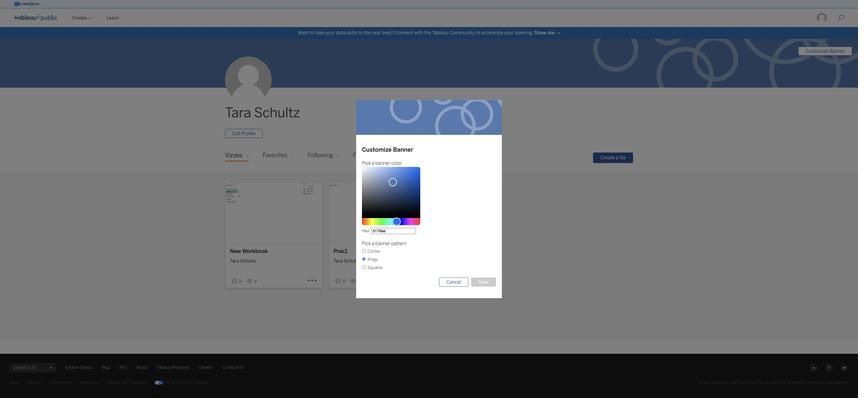 Task type: describe. For each thing, give the bounding box(es) containing it.
selected language element
[[13, 364, 52, 373]]

circles
[[368, 250, 380, 255]]

learning.
[[515, 30, 534, 36]]

system
[[65, 366, 79, 371]]

Hex field
[[372, 229, 416, 235]]

english (us)
[[13, 366, 37, 371]]

schultz for new workbook
[[240, 259, 256, 264]]

2 the from the left
[[425, 30, 432, 36]]

prac1 link
[[334, 248, 422, 256]]

workbook thumbnail image for new workbook
[[226, 183, 323, 243]]

2 privacy from the left
[[177, 382, 192, 385]]

none radio inside customize banner dialog
[[362, 266, 366, 270]]

careers
[[199, 366, 213, 371]]

edit
[[233, 131, 241, 137]]

banner inside customize banner dialog
[[393, 147, 414, 154]]

pattern
[[392, 241, 407, 247]]

cancel button
[[440, 278, 469, 287]]

customize banner button
[[799, 47, 853, 56]]

workbook thumbnail image for prac1
[[329, 183, 426, 243]]

new workbook
[[230, 249, 268, 255]]

pick a banner color
[[362, 161, 402, 166]]

0 for new workbook
[[240, 280, 242, 285]]

salesforce
[[764, 382, 787, 385]]

create
[[601, 155, 615, 161]]

products
[[172, 366, 189, 371]]

color image
[[389, 178, 397, 187]]

a right llc,
[[761, 382, 763, 385]]

create a viz button
[[594, 153, 634, 163]]

customize banner dialog
[[279, 100, 580, 299]]

company.
[[788, 382, 807, 385]]

1
[[337, 154, 339, 159]]

add favorite button for prac1
[[334, 277, 348, 286]]

logo image
[[14, 14, 57, 21]]

tableau products link
[[157, 365, 189, 372]]

avatar image
[[225, 57, 272, 103]]

© 2023 tableau software, llc, a salesforce company. all rights reserved.
[[699, 382, 850, 385]]

color slider
[[362, 167, 421, 215]]

data policy link
[[50, 380, 73, 387]]

1 vertical spatial tableau
[[157, 366, 172, 371]]

your privacy choices
[[166, 382, 209, 385]]

edit profile button
[[225, 129, 263, 138]]

about
[[136, 366, 148, 371]]

pick for pick a banner pattern
[[362, 241, 371, 247]]

connect
[[395, 30, 414, 36]]

faq link
[[119, 365, 127, 372]]

prac1
[[334, 249, 348, 255]]

favorites
[[263, 152, 288, 159]]

color
[[392, 161, 402, 166]]

3 to from the left
[[476, 30, 481, 36]]

legal link
[[9, 380, 21, 387]]

customize inside dialog
[[362, 147, 392, 154]]

add favorite button for new workbook
[[230, 277, 244, 286]]

save button
[[472, 278, 497, 287]]

a for pick a banner color
[[372, 161, 375, 166]]

viz
[[620, 155, 626, 161]]

schultz for prac1
[[344, 259, 360, 264]]

profile
[[242, 131, 256, 137]]

cookie preferences
[[107, 382, 148, 385]]

uninstall
[[80, 382, 100, 385]]

me
[[548, 30, 555, 36]]

learn
[[106, 15, 119, 21]]

vizzes
[[225, 152, 243, 159]]

customize banner inside dialog
[[362, 147, 414, 154]]

all
[[808, 382, 814, 385]]

next
[[372, 30, 381, 36]]

status
[[80, 366, 92, 371]]

with
[[415, 30, 424, 36]]

customize inside button
[[806, 48, 829, 54]]

banner for color
[[376, 161, 391, 166]]

1 the from the left
[[364, 30, 371, 36]]

llc,
[[752, 382, 760, 385]]

policy
[[60, 382, 73, 385]]

want to take your data skills to the next level? connect with the tableau community to accelerate your learning. show me →
[[298, 30, 561, 36]]

4
[[255, 280, 257, 285]]

your privacy choices link
[[155, 380, 209, 387]]

show me link
[[535, 30, 555, 36]]

pick for pick a banner color
[[362, 161, 371, 166]]

level?
[[382, 30, 394, 36]]

data
[[336, 30, 346, 36]]

©
[[699, 382, 703, 385]]

2
[[247, 154, 249, 159]]

faq
[[119, 366, 127, 371]]

followers link
[[353, 148, 385, 164]]

a for create a viz
[[616, 155, 619, 161]]

2 to from the left
[[359, 30, 363, 36]]

your
[[166, 382, 176, 385]]

1 your from the left
[[326, 30, 335, 36]]

tara up edit
[[225, 105, 251, 121]]

contact us
[[223, 366, 244, 371]]

cookie preferences button
[[107, 380, 148, 387]]

2 vertical spatial tableau
[[713, 382, 730, 385]]

contact
[[223, 366, 238, 371]]

hex
[[362, 229, 370, 234]]

tableau products
[[157, 366, 189, 371]]



Task type: locate. For each thing, give the bounding box(es) containing it.
0 horizontal spatial banner
[[393, 147, 414, 154]]

1 horizontal spatial customize banner
[[806, 48, 846, 54]]

english
[[13, 366, 27, 371]]

privacy
[[28, 382, 43, 385], [177, 382, 192, 385]]

1 vertical spatial banner
[[376, 241, 391, 247]]

0 horizontal spatial tableau
[[157, 366, 172, 371]]

tara schultz down new workbook
[[230, 259, 256, 264]]

0 horizontal spatial customize
[[362, 147, 392, 154]]

take
[[316, 30, 325, 36]]

workbook
[[242, 249, 268, 255]]

choices
[[193, 382, 209, 385]]

0 horizontal spatial customize banner
[[362, 147, 414, 154]]

salesforce logo image
[[14, 2, 39, 6]]

banner left color
[[376, 161, 391, 166]]

0 horizontal spatial your
[[326, 30, 335, 36]]

a up circles
[[372, 241, 375, 247]]

0 horizontal spatial privacy
[[28, 382, 43, 385]]

tara schultz for prac1
[[334, 259, 360, 264]]

tableau right with
[[433, 30, 449, 36]]

tara schultz link
[[230, 256, 318, 265], [334, 256, 422, 265]]

your
[[326, 30, 335, 36], [505, 30, 514, 36]]

1 vertical spatial customize banner
[[362, 147, 414, 154]]

go to search image
[[831, 15, 852, 22]]

about link
[[136, 365, 148, 372]]

tara schultz link for new workbook
[[230, 256, 318, 265]]

1 horizontal spatial privacy
[[177, 382, 192, 385]]

pick down followers
[[362, 161, 371, 166]]

preferences
[[122, 382, 148, 385]]

tara
[[225, 105, 251, 121], [230, 259, 239, 264], [334, 259, 343, 264]]

accelerate
[[482, 30, 504, 36]]

0 vertical spatial customize
[[806, 48, 829, 54]]

data policy
[[50, 382, 73, 385]]

uninstall link
[[80, 380, 100, 387]]

rings
[[368, 258, 378, 263]]

banner for pattern
[[376, 241, 391, 247]]

want
[[298, 30, 309, 36]]

1 horizontal spatial to
[[359, 30, 363, 36]]

customize banner
[[806, 48, 846, 54], [362, 147, 414, 154]]

cancel
[[447, 280, 461, 285]]

new workbook link
[[230, 248, 318, 256]]

1 privacy from the left
[[28, 382, 43, 385]]

system status
[[65, 366, 92, 371]]

tableau up your
[[157, 366, 172, 371]]

1 horizontal spatial workbook thumbnail image
[[329, 183, 426, 243]]

1 0 from the left
[[240, 280, 242, 285]]

0 horizontal spatial tara schultz link
[[230, 256, 318, 265]]

show
[[535, 30, 547, 36]]

tableau
[[433, 30, 449, 36], [157, 366, 172, 371], [713, 382, 730, 385]]

a inside button
[[616, 155, 619, 161]]

workbook thumbnail image
[[226, 183, 323, 243], [329, 183, 426, 243]]

legal
[[9, 382, 21, 385]]

0 vertical spatial customize banner
[[806, 48, 846, 54]]

1 horizontal spatial add favorite button
[[334, 277, 348, 286]]

1 horizontal spatial banner
[[830, 48, 846, 54]]

tara schultz link down workbook
[[230, 256, 318, 265]]

1 vertical spatial pick
[[362, 241, 371, 247]]

1 horizontal spatial your
[[505, 30, 514, 36]]

tara down new
[[230, 259, 239, 264]]

save
[[479, 280, 489, 285]]

tara schultz up profile
[[225, 105, 300, 121]]

the right with
[[425, 30, 432, 36]]

tara schultz link for prac1
[[334, 256, 422, 265]]

None radio
[[362, 266, 366, 270]]

cookie
[[107, 382, 121, 385]]

0 vertical spatial banner
[[830, 48, 846, 54]]

to left accelerate
[[476, 30, 481, 36]]

2 add favorite button from the left
[[334, 277, 348, 286]]

1 horizontal spatial tara schultz link
[[334, 256, 422, 265]]

tara schultz down prac1 in the bottom left of the page
[[334, 259, 360, 264]]

tara schultz link up squares
[[334, 256, 422, 265]]

privacy down selected language element
[[28, 382, 43, 385]]

banner inside the customize banner button
[[830, 48, 846, 54]]

contact us link
[[223, 365, 244, 372]]

followers
[[353, 152, 379, 159]]

0 horizontal spatial add favorite button
[[230, 277, 244, 286]]

0 vertical spatial tableau
[[433, 30, 449, 36]]

0 vertical spatial pick
[[362, 161, 371, 166]]

a for pick a banner pattern
[[372, 241, 375, 247]]

careers link
[[199, 365, 213, 372]]

0 horizontal spatial 0
[[240, 280, 242, 285]]

edit profile
[[233, 131, 256, 137]]

(us)
[[28, 366, 37, 371]]

1 tara schultz link from the left
[[230, 256, 318, 265]]

0 for prac1
[[343, 280, 346, 285]]

to left the take
[[310, 30, 314, 36]]

1 horizontal spatial tableau
[[433, 30, 449, 36]]

0 horizontal spatial the
[[364, 30, 371, 36]]

2 0 from the left
[[343, 280, 346, 285]]

schultz
[[254, 105, 300, 121], [240, 259, 256, 264], [344, 259, 360, 264]]

→
[[556, 30, 561, 36]]

pick a banner pattern
[[362, 241, 407, 247]]

2 your from the left
[[505, 30, 514, 36]]

1 pick from the top
[[362, 161, 371, 166]]

to right skills in the left top of the page
[[359, 30, 363, 36]]

4 views element
[[244, 277, 259, 287]]

system status link
[[65, 365, 92, 372]]

to
[[310, 30, 314, 36], [359, 30, 363, 36], [476, 30, 481, 36]]

rights
[[815, 382, 829, 385]]

customize
[[806, 48, 829, 54], [362, 147, 392, 154]]

skills
[[347, 30, 358, 36]]

1 to from the left
[[310, 30, 314, 36]]

1 horizontal spatial 0
[[343, 280, 346, 285]]

banner
[[830, 48, 846, 54], [393, 147, 414, 154]]

1 add favorite button from the left
[[230, 277, 244, 286]]

0 horizontal spatial to
[[310, 30, 314, 36]]

tara down prac1 in the bottom left of the page
[[334, 259, 343, 264]]

software,
[[731, 382, 751, 385]]

a left viz
[[616, 155, 619, 161]]

2 tara schultz link from the left
[[334, 256, 422, 265]]

community
[[450, 30, 475, 36]]

privacy link
[[28, 380, 43, 387]]

tara schultz
[[225, 105, 300, 121], [230, 259, 256, 264], [334, 259, 360, 264]]

a
[[616, 155, 619, 161], [372, 161, 375, 166], [372, 241, 375, 247], [761, 382, 763, 385]]

1 vertical spatial customize
[[362, 147, 392, 154]]

tara schultz for new workbook
[[230, 259, 256, 264]]

1 vertical spatial banner
[[393, 147, 414, 154]]

your right the take
[[326, 30, 335, 36]]

1 banner from the top
[[376, 161, 391, 166]]

tableau right 2023
[[713, 382, 730, 385]]

tara for new workbook
[[230, 259, 239, 264]]

pick up circles
[[362, 241, 371, 247]]

following
[[308, 152, 333, 159]]

2023
[[704, 382, 712, 385]]

pick
[[362, 161, 371, 166], [362, 241, 371, 247]]

0 horizontal spatial workbook thumbnail image
[[226, 183, 323, 243]]

1 horizontal spatial the
[[425, 30, 432, 36]]

privacy right your
[[177, 382, 192, 385]]

a down followers
[[372, 161, 375, 166]]

learn link
[[99, 9, 126, 27]]

1 workbook thumbnail image from the left
[[226, 183, 323, 243]]

banner up prac1 "link"
[[376, 241, 391, 247]]

us
[[239, 366, 244, 371]]

2 horizontal spatial tableau
[[713, 382, 730, 385]]

2 horizontal spatial to
[[476, 30, 481, 36]]

2 workbook thumbnail image from the left
[[329, 183, 426, 243]]

None radio
[[362, 250, 366, 253], [362, 258, 366, 262], [362, 250, 366, 253], [362, 258, 366, 262]]

Add Favorite button
[[230, 277, 244, 286], [334, 277, 348, 286]]

2 pick from the top
[[362, 241, 371, 247]]

1 horizontal spatial customize
[[806, 48, 829, 54]]

3
[[292, 154, 294, 159]]

reserved.
[[830, 382, 850, 385]]

squares
[[368, 266, 383, 271]]

blog link
[[102, 365, 110, 372]]

0 vertical spatial banner
[[376, 161, 391, 166]]

2 banner from the top
[[376, 241, 391, 247]]

customize banner inside button
[[806, 48, 846, 54]]

the left next
[[364, 30, 371, 36]]

your left learning.
[[505, 30, 514, 36]]

blog
[[102, 366, 110, 371]]

tara for prac1
[[334, 259, 343, 264]]

data
[[50, 382, 59, 385]]



Task type: vqa. For each thing, say whether or not it's contained in the screenshot.
(generated)
no



